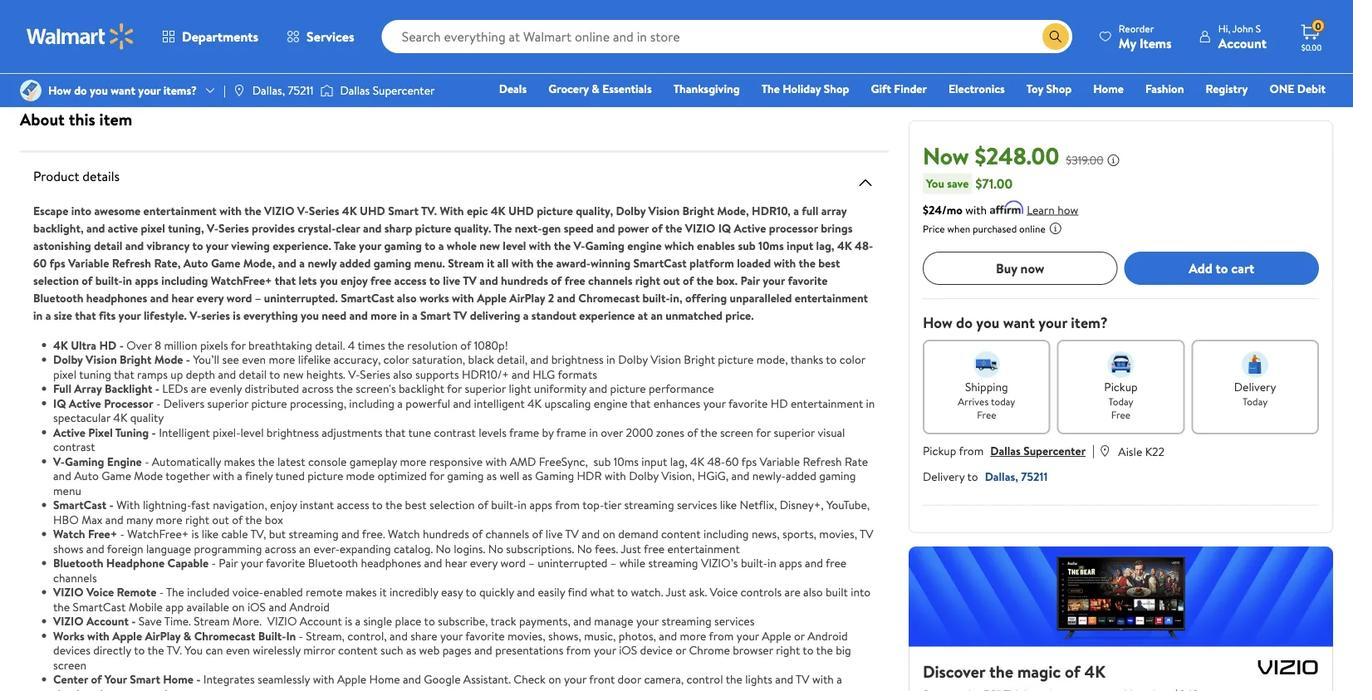 Task type: locate. For each thing, give the bounding box(es) containing it.
selection up - watchfree+ is like cable tv, but streaming and free. watch hundreds of channels of live tv and on demand content including news, sports, movies, tv shows and foreign language programming across an ever-expanding catalog. no logins. no subscriptions. no fees. just free entertainment
[[429, 497, 475, 513]]

0 vertical spatial movies,
[[819, 526, 857, 542]]

shop right toy
[[1046, 81, 1072, 97]]

more inside the escape into awesome entertainment with the vizio v-series 4k uhd smart tv. with epic 4k uhd picture quality, dolby vision bright mode, hdr10, a full array backlight, and active pixel tuning, v-series provides crystal-clear and sharp picture quality. the next-gen speed and power of the vizio iq active processor brings astonishing detail and vibrancy to your viewing experience. take your gaming to a whole new level with the v-gaming engine which enables sub 10ms input lag, 4k 48- 60 fps variable refresh rate, auto game mode, and a newly added gaming menu. stream it all with the award-winning smartcast platform loaded with the best selection of built-in apps including watchfree+ that lets you enjoy free access to live tv and hundreds of free channels right out of the box. pair your favorite bluetooth headphones and hear every word – uninterrupted. smartcast also works with apple airplay 2 and chromecast built-in, offering unparalleled entertainment in a size that fits your lifestyle. v-series is everything you need and more in a smart tv delivering a standout experience at an unmatched price.
[[371, 307, 397, 324]]

automatically
[[152, 453, 221, 469]]

vision up "performance"
[[651, 351, 681, 368]]

bluetooth up size
[[33, 290, 83, 306]]

1 horizontal spatial hd
[[771, 395, 788, 411]]

lifestyle.
[[144, 307, 187, 324]]

brings
[[821, 220, 853, 236]]

1 vertical spatial like
[[202, 526, 219, 542]]

you inside you save $71.00
[[926, 175, 944, 191]]

intent image for shipping image
[[973, 351, 1000, 378]]

apps inside - pair your favorite bluetooth headphones and hear every word – uninterrupted – while streaming vizio's built-in apps and free channels
[[779, 555, 802, 571]]

2 horizontal spatial is
[[345, 613, 352, 629]]

3 no from the left
[[577, 540, 592, 557]]

smart right your
[[130, 671, 160, 687]]

v- inside you'll see even more lifelike accuracy, color saturation, black detail, and brightness in dolby vision bright picture mode, thanks to color pixel tuning that ramps up depth and detail to new heights. v-series also supports hdr10/+ and hlg formats
[[348, 366, 360, 382]]

mode up the lightning-
[[134, 468, 163, 484]]

on inside integrates seamlessly with apple home and google assistant. check on your front door camera, control the lights and tv with a simple voice command
[[548, 671, 561, 687]]

| right items?
[[223, 82, 226, 98]]

and right pages
[[474, 642, 492, 658]]

dallas
[[340, 82, 370, 98], [990, 443, 1021, 459]]

free inside - pair your favorite bluetooth headphones and hear every word – uninterrupted – while streaming vizio's built-in apps and free channels
[[826, 555, 847, 571]]

detail inside you'll see even more lifelike accuracy, color saturation, black detail, and brightness in dolby vision bright picture mode, thanks to color pixel tuning that ramps up depth and detail to new heights. v-series also supports hdr10/+ and hlg formats
[[239, 366, 267, 382]]

2 vertical spatial is
[[345, 613, 352, 629]]

0 vertical spatial into
[[71, 203, 91, 219]]

dolby inside the escape into awesome entertainment with the vizio v-series 4k uhd smart tv. with epic 4k uhd picture quality, dolby vision bright mode, hdr10, a full array backlight, and active pixel tuning, v-series provides crystal-clear and sharp picture quality. the next-gen speed and power of the vizio iq active processor brings astonishing detail and vibrancy to your viewing experience. take your gaming to a whole new level with the v-gaming engine which enables sub 10ms input lag, 4k 48- 60 fps variable refresh rate, auto game mode, and a newly added gaming menu. stream it all with the award-winning smartcast platform loaded with the best selection of built-in apps including watchfree+ that lets you enjoy free access to live tv and hundreds of free channels right out of the box. pair your favorite bluetooth headphones and hear every word – uninterrupted. smartcast also works with apple airplay 2 and chromecast built-in, offering unparalleled entertainment in a size that fits your lifestyle. v-series is everything you need and more in a smart tv delivering a standout experience at an unmatched price.
[[616, 203, 646, 219]]

dallas, 75211 button
[[985, 468, 1048, 484]]

vizio up enables
[[685, 220, 715, 236]]

2 vertical spatial apps
[[779, 555, 802, 571]]

75211 down dallas supercenter button
[[1021, 468, 1048, 484]]

bluetooth
[[33, 290, 83, 306], [53, 555, 103, 571], [308, 555, 358, 571]]

input inside - automatically makes the latest console gameplay more responsive with amd freesync,  sub 10ms input lag, 4k 48-60 fps variable refresh rate and auto game mode together with a finely tuned picture mode optimized for gaming as well as gaming hdr with dolby vision, hgig, and newly-added gaming menu
[[641, 453, 667, 469]]

- inside - pair your favorite bluetooth headphones and hear every word – uninterrupted – while streaming vizio's built-in apps and free channels
[[211, 555, 216, 571]]

ios left device
[[619, 642, 637, 658]]

built-
[[258, 628, 286, 644]]

lightning-
[[143, 497, 191, 513]]

optimized
[[377, 468, 427, 484]]

enjoy down take on the left of page
[[341, 272, 368, 289]]

now
[[923, 139, 969, 172]]

pixel inside you'll see even more lifelike accuracy, color saturation, black detail, and brightness in dolby vision bright picture mode, thanks to color pixel tuning that ramps up depth and detail to new heights. v-series also supports hdr10/+ and hlg formats
[[53, 366, 76, 382]]

0 vertical spatial 10ms
[[758, 238, 784, 254]]

loaded
[[737, 255, 771, 271]]

1 horizontal spatial smart
[[388, 203, 419, 219]]

electronics link
[[941, 80, 1012, 98]]

apple down control,
[[337, 671, 366, 687]]

and right max
[[105, 511, 123, 527]]

apps inside 'with lightning-fast navigation, enjoy instant access to the best selection of built-in apps from top-tier streaming services like netflix, disney+, youtube, hbo max and many more right out of the box'
[[530, 497, 552, 513]]

today for delivery
[[1243, 394, 1268, 408]]

0 horizontal spatial refresh
[[112, 255, 151, 271]]

streaming up demand
[[624, 497, 674, 513]]

but
[[269, 526, 286, 542]]

how do you want your item?
[[923, 312, 1108, 333]]

share
[[410, 628, 437, 644]]

the up provides
[[244, 203, 261, 219]]

in down news,
[[768, 555, 776, 571]]

next-
[[515, 220, 542, 236]]

picture inside - automatically makes the latest console gameplay more responsive with amd freesync,  sub 10ms input lag, 4k 48-60 fps variable refresh rate and auto game mode together with a finely tuned picture mode optimized for gaming as well as gaming hdr with dolby vision, hgig, and newly-added gaming menu
[[307, 468, 343, 484]]

including inside - watchfree+ is like cable tv, but streaming and free. watch hundreds of channels of live tv and on demand content including news, sports, movies, tv shows and foreign language programming across an ever-expanding catalog. no logins. no subscriptions. no fees. just free entertainment
[[704, 526, 749, 542]]

level up all
[[503, 238, 526, 254]]

your inside integrates seamlessly with apple home and google assistant. check on your front door camera, control the lights and tv with a simple voice command
[[564, 671, 587, 687]]

enhances
[[654, 395, 701, 411]]

0 horizontal spatial |
[[223, 82, 226, 98]]

game
[[211, 255, 240, 271], [102, 468, 131, 484]]

superior inside intelligent pixel-level brightness adjustments that tune contrast levels frame by frame in over 2000 zones of the screen for superior visual contrast
[[774, 424, 815, 440]]

game inside the escape into awesome entertainment with the vizio v-series 4k uhd smart tv. with epic 4k uhd picture quality, dolby vision bright mode, hdr10, a full array backlight, and active pixel tuning, v-series provides crystal-clear and sharp picture quality. the next-gen speed and power of the vizio iq active processor brings astonishing detail and vibrancy to your viewing experience. take your gaming to a whole new level with the v-gaming engine which enables sub 10ms input lag, 4k 48- 60 fps variable refresh rate, auto game mode, and a newly added gaming menu. stream it all with the award-winning smartcast platform loaded with the best selection of built-in apps including watchfree+ that lets you enjoy free access to live tv and hundreds of free channels right out of the box. pair your favorite bluetooth headphones and hear every word – uninterrupted. smartcast also works with apple airplay 2 and chromecast built-in, offering unparalleled entertainment in a size that fits your lifestyle. v-series is everything you need and more in a smart tv delivering a standout experience at an unmatched price.
[[211, 255, 240, 271]]

entertainment inside - watchfree+ is like cable tv, but streaming and free. watch hundreds of channels of live tv and on demand content including news, sports, movies, tv shows and foreign language programming across an ever-expanding catalog. no logins. no subscriptions. no fees. just free entertainment
[[667, 540, 740, 557]]

even
[[242, 351, 266, 368], [226, 642, 250, 658]]

0 vertical spatial variable
[[68, 255, 109, 271]]

aisle
[[1118, 443, 1142, 459]]

available
[[187, 599, 229, 615]]

and up "lifestyle."
[[150, 290, 169, 306]]

– left while
[[610, 555, 617, 571]]

60 down 'astonishing'
[[33, 255, 47, 271]]

the down optimized
[[385, 497, 402, 513]]

intent image for pickup image
[[1108, 351, 1134, 378]]

airplay inside the escape into awesome entertainment with the vizio v-series 4k uhd smart tv. with epic 4k uhd picture quality, dolby vision bright mode, hdr10, a full array backlight, and active pixel tuning, v-series provides crystal-clear and sharp picture quality. the next-gen speed and power of the vizio iq active processor brings astonishing detail and vibrancy to your viewing experience. take your gaming to a whole new level with the v-gaming engine which enables sub 10ms input lag, 4k 48- 60 fps variable refresh rate, auto game mode, and a newly added gaming menu. stream it all with the award-winning smartcast platform loaded with the best selection of built-in apps including watchfree+ that lets you enjoy free access to live tv and hundreds of free channels right out of the box. pair your favorite bluetooth headphones and hear every word – uninterrupted. smartcast also works with apple airplay 2 and chromecast built-in, offering unparalleled entertainment in a size that fits your lifestyle. v-series is everything you need and more in a smart tv delivering a standout experience at an unmatched price.
[[509, 290, 545, 306]]

0 horizontal spatial ios
[[248, 599, 266, 615]]

as left well
[[487, 468, 497, 484]]

1 horizontal spatial voice
[[710, 584, 738, 600]]

with lightning-fast navigation, enjoy instant access to the best selection of built-in apps from top-tier streaming services like netflix, disney+, youtube, hbo max and many more right out of the box
[[53, 497, 870, 527]]

shipping arrives today free
[[958, 379, 1015, 421]]

active down tuning
[[69, 395, 101, 411]]

command
[[118, 686, 167, 691]]

0 horizontal spatial as
[[406, 642, 416, 658]]

iq up enables
[[718, 220, 731, 236]]

2000
[[626, 424, 653, 440]]

1 horizontal spatial |
[[1092, 441, 1095, 459]]

&
[[592, 81, 600, 97], [183, 628, 191, 644]]

hear inside the escape into awesome entertainment with the vizio v-series 4k uhd smart tv. with epic 4k uhd picture quality, dolby vision bright mode, hdr10, a full array backlight, and active pixel tuning, v-series provides crystal-clear and sharp picture quality. the next-gen speed and power of the vizio iq active processor brings astonishing detail and vibrancy to your viewing experience. take your gaming to a whole new level with the v-gaming engine which enables sub 10ms input lag, 4k 48- 60 fps variable refresh rate, auto game mode, and a newly added gaming menu. stream it all with the award-winning smartcast platform loaded with the best selection of built-in apps including watchfree+ that lets you enjoy free access to live tv and hundreds of free channels right out of the box. pair your favorite bluetooth headphones and hear every word – uninterrupted. smartcast also works with apple airplay 2 and chromecast built-in, offering unparalleled entertainment in a size that fits your lifestyle. v-series is everything you need and more in a smart tv delivering a standout experience at an unmatched price.
[[171, 290, 194, 306]]

watch inside - watchfree+ is like cable tv, but streaming and free. watch hundreds of channels of live tv and on demand content including news, sports, movies, tv shows and foreign language programming across an ever-expanding catalog. no logins. no subscriptions. no fees. just free entertainment
[[388, 526, 420, 542]]

also left works
[[397, 290, 417, 306]]

picture inside you'll see even more lifelike accuracy, color saturation, black detail, and brightness in dolby vision bright picture mode, thanks to color pixel tuning that ramps up depth and detail to new heights. v-series also supports hdr10/+ and hlg formats
[[718, 351, 754, 368]]

free.
[[362, 526, 385, 542]]

hd inside - delivers superior picture processing, including a powerful and intelligent 4k upscaling engine that enhances your favorite hd entertainment in spectacular 4k quality
[[771, 395, 788, 411]]

you'll
[[193, 351, 219, 368]]

the down gen
[[554, 238, 571, 254]]

1 vertical spatial do
[[956, 312, 973, 333]]

 image
[[320, 82, 333, 99]]

works with apple airplay & chromecast built-in
[[53, 628, 296, 644]]

as left web
[[406, 642, 416, 658]]

 image up about
[[20, 80, 42, 101]]

1 color from the left
[[383, 351, 409, 368]]

60 inside 60 hz series
[[558, 21, 571, 37]]

0 vertical spatial mode,
[[717, 203, 749, 219]]

hdr
[[577, 468, 602, 484]]

60 left hz
[[558, 21, 571, 37]]

chromecast inside the escape into awesome entertainment with the vizio v-series 4k uhd smart tv. with epic 4k uhd picture quality, dolby vision bright mode, hdr10, a full array backlight, and active pixel tuning, v-series provides crystal-clear and sharp picture quality. the next-gen speed and power of the vizio iq active processor brings astonishing detail and vibrancy to your viewing experience. take your gaming to a whole new level with the v-gaming engine which enables sub 10ms input lag, 4k 48- 60 fps variable refresh rate, auto game mode, and a newly added gaming menu. stream it all with the award-winning smartcast platform loaded with the best selection of built-in apps including watchfree+ that lets you enjoy free access to live tv and hundreds of free channels right out of the box. pair your favorite bluetooth headphones and hear every word – uninterrupted. smartcast also works with apple airplay 2 and chromecast built-in, offering unparalleled entertainment in a size that fits your lifestyle. v-series is everything you need and more in a smart tv delivering a standout experience at an unmatched price.
[[578, 290, 640, 306]]

that left lets
[[275, 272, 296, 289]]

60 inside the escape into awesome entertainment with the vizio v-series 4k uhd smart tv. with epic 4k uhd picture quality, dolby vision bright mode, hdr10, a full array backlight, and active pixel tuning, v-series provides crystal-clear and sharp picture quality. the next-gen speed and power of the vizio iq active processor brings astonishing detail and vibrancy to your viewing experience. take your gaming to a whole new level with the v-gaming engine which enables sub 10ms input lag, 4k 48- 60 fps variable refresh rate, auto game mode, and a newly added gaming menu. stream it all with the award-winning smartcast platform loaded with the best selection of built-in apps including watchfree+ that lets you enjoy free access to live tv and hundreds of free channels right out of the box. pair your favorite bluetooth headphones and hear every word – uninterrupted. smartcast also works with apple airplay 2 and chromecast built-in, offering unparalleled entertainment in a size that fits your lifestyle. v-series is everything you need and more in a smart tv delivering a standout experience at an unmatched price.
[[33, 255, 47, 271]]

want
[[111, 82, 135, 98], [1003, 312, 1035, 333]]

1 horizontal spatial selection
[[429, 497, 475, 513]]

0 horizontal spatial hundreds
[[423, 526, 469, 542]]

1 vertical spatial android
[[808, 628, 848, 644]]

today for pickup
[[1109, 394, 1133, 408]]

1 vertical spatial detail
[[239, 366, 267, 382]]

apple up delivering
[[477, 290, 507, 306]]

superior inside - delivers superior picture processing, including a powerful and intelligent 4k upscaling engine that enhances your favorite hd entertainment in spectacular 4k quality
[[207, 395, 248, 411]]

1 vertical spatial movies,
[[508, 628, 545, 644]]

grocery & essentials
[[548, 81, 652, 97]]

details
[[82, 167, 120, 185]]

apple inside integrates seamlessly with apple home and google assistant. check on your front door camera, control the lights and tv with a simple voice command
[[337, 671, 366, 687]]

0 horizontal spatial the
[[166, 584, 184, 600]]

adjustments
[[322, 424, 382, 440]]

or left big
[[794, 628, 805, 644]]

bluetooth inside - pair your favorite bluetooth headphones and hear every word – uninterrupted – while streaming vizio's built-in apps and free channels
[[308, 555, 358, 571]]

0 horizontal spatial android
[[290, 599, 330, 615]]

just right "fees."
[[621, 540, 641, 557]]

hear up "lifestyle."
[[171, 290, 194, 306]]

vizio for vizio home screen resolution
[[102, 21, 132, 37]]

to down breathtaking
[[269, 366, 280, 382]]

built- inside 'with lightning-fast navigation, enjoy instant access to the best selection of built-in apps from top-tier streaming services like netflix, disney+, youtube, hbo max and many more right out of the box'
[[491, 497, 518, 513]]

auto inside the escape into awesome entertainment with the vizio v-series 4k uhd smart tv. with epic 4k uhd picture quality, dolby vision bright mode, hdr10, a full array backlight, and active pixel tuning, v-series provides crystal-clear and sharp picture quality. the next-gen speed and power of the vizio iq active processor brings astonishing detail and vibrancy to your viewing experience. take your gaming to a whole new level with the v-gaming engine which enables sub 10ms input lag, 4k 48- 60 fps variable refresh rate, auto game mode, and a newly added gaming menu. stream it all with the award-winning smartcast platform loaded with the best selection of built-in apps including watchfree+ that lets you enjoy free access to live tv and hundreds of free channels right out of the box. pair your favorite bluetooth headphones and hear every word – uninterrupted. smartcast also works with apple airplay 2 and chromecast built-in, offering unparalleled entertainment in a size that fits your lifestyle. v-series is everything you need and more in a smart tv delivering a standout experience at an unmatched price.
[[183, 255, 208, 271]]

like inside 'with lightning-fast navigation, enjoy instant access to the best selection of built-in apps from top-tier streaming services like netflix, disney+, youtube, hbo max and many more right out of the box'
[[720, 497, 737, 513]]

tv. inside - stream, control, and share your favorite movies, shows, music, photos, and more from your apple or android devices directly to the tv. you can even wirelessly mirror content such as web pages and presentations from your ios device or chrome browser right to the big screen
[[167, 642, 182, 658]]

0 horizontal spatial do
[[74, 82, 87, 98]]

2 shop from the left
[[1046, 81, 1072, 97]]

0 horizontal spatial want
[[111, 82, 135, 98]]

 image
[[20, 80, 42, 101], [232, 84, 246, 97]]

and right hgig,
[[731, 468, 750, 484]]

free inside shipping arrives today free
[[977, 407, 996, 421]]

voice right ask.
[[710, 584, 738, 600]]

0 vertical spatial every
[[196, 290, 224, 306]]

account up the mirror
[[300, 613, 342, 629]]

1 horizontal spatial want
[[1003, 312, 1035, 333]]

1 vertical spatial out
[[212, 511, 229, 527]]

1 vertical spatial tv.
[[167, 642, 182, 658]]

vision
[[648, 203, 680, 219], [86, 351, 117, 368], [651, 351, 681, 368]]

bright inside the escape into awesome entertainment with the vizio v-series 4k uhd smart tv. with epic 4k uhd picture quality, dolby vision bright mode, hdr10, a full array backlight, and active pixel tuning, v-series provides crystal-clear and sharp picture quality. the next-gen speed and power of the vizio iq active processor brings astonishing detail and vibrancy to your viewing experience. take your gaming to a whole new level with the v-gaming engine which enables sub 10ms input lag, 4k 48- 60 fps variable refresh rate, auto game mode, and a newly added gaming menu. stream it all with the award-winning smartcast platform loaded with the best selection of built-in apps including watchfree+ that lets you enjoy free access to live tv and hundreds of free channels right out of the box. pair your favorite bluetooth headphones and hear every word – uninterrupted. smartcast also works with apple airplay 2 and chromecast built-in, offering unparalleled entertainment in a size that fits your lifestyle. v-series is everything you need and more in a smart tv delivering a standout experience at an unmatched price.
[[682, 203, 714, 219]]

series
[[201, 307, 230, 324]]

vision up array
[[86, 351, 117, 368]]

and down all
[[479, 272, 498, 289]]

pixel up vibrancy
[[141, 220, 165, 236]]

bluetooth headphone capable
[[53, 555, 209, 571]]

your inside - delivers superior picture processing, including a powerful and intelligent 4k upscaling engine that enhances your favorite hd entertainment in spectacular 4k quality
[[703, 395, 726, 411]]

pickup from dallas supercenter |
[[923, 441, 1095, 459]]

screen inside - stream, control, and share your favorite movies, shows, music, photos, and more from your apple or android devices directly to the tv. you can even wirelessly mirror content such as web pages and presentations from your ios device or chrome browser right to the big screen
[[53, 657, 86, 673]]

of left the 'tv,'
[[232, 511, 243, 527]]

netflix,
[[740, 497, 777, 513]]

apps up subscriptions.
[[530, 497, 552, 513]]

2 watch from the left
[[388, 526, 420, 542]]

every inside - pair your favorite bluetooth headphones and hear every word – uninterrupted – while streaming vizio's built-in apps and free channels
[[470, 555, 498, 571]]

android
[[290, 599, 330, 615], [808, 628, 848, 644]]

your inside - pair your favorite bluetooth headphones and hear every word – uninterrupted – while streaming vizio's built-in apps and free channels
[[241, 555, 263, 571]]

1 horizontal spatial pair
[[740, 272, 760, 289]]

save
[[947, 175, 969, 191]]

1 horizontal spatial superior
[[465, 380, 506, 397]]

apple down controls
[[762, 628, 791, 644]]

0 vertical spatial apps
[[135, 272, 159, 289]]

1 horizontal spatial auto
[[183, 255, 208, 271]]

1 horizontal spatial shop
[[1046, 81, 1072, 97]]

1 vertical spatial dallas,
[[985, 468, 1018, 484]]

size
[[54, 307, 72, 324]]

your right web
[[440, 628, 463, 644]]

2 free from the left
[[1111, 407, 1131, 421]]

also inside - the included voice-enabled remote makes it incredibly easy to quickly and easily find what to watch. just ask. voice controls are also built into the smartcast mobile app available on ios and android
[[803, 584, 823, 600]]

1 vertical spatial with
[[116, 497, 140, 513]]

electronics
[[949, 81, 1005, 97]]

dolby inside you'll see even more lifelike accuracy, color saturation, black detail, and brightness in dolby vision bright picture mode, thanks to color pixel tuning that ramps up depth and detail to new heights. v-series also supports hdr10/+ and hlg formats
[[618, 351, 648, 368]]

rate
[[845, 453, 868, 469]]

account up registry on the top of the page
[[1218, 34, 1267, 52]]

delivery down pickup from dallas supercenter |
[[923, 468, 965, 484]]

enjoy inside the escape into awesome entertainment with the vizio v-series 4k uhd smart tv. with epic 4k uhd picture quality, dolby vision bright mode, hdr10, a full array backlight, and active pixel tuning, v-series provides crystal-clear and sharp picture quality. the next-gen speed and power of the vizio iq active processor brings astonishing detail and vibrancy to your viewing experience. take your gaming to a whole new level with the v-gaming engine which enables sub 10ms input lag, 4k 48- 60 fps variable refresh rate, auto game mode, and a newly added gaming menu. stream it all with the award-winning smartcast platform loaded with the best selection of built-in apps including watchfree+ that lets you enjoy free access to live tv and hundreds of free channels right out of the box. pair your favorite bluetooth headphones and hear every word – uninterrupted. smartcast also works with apple airplay 2 and chromecast built-in, offering unparalleled entertainment in a size that fits your lifestyle. v-series is everything you need and more in a smart tv delivering a standout experience at an unmatched price.
[[341, 272, 368, 289]]

1 horizontal spatial 10ms
[[758, 238, 784, 254]]

0 vertical spatial right
[[635, 272, 660, 289]]

right inside - stream, control, and share your favorite movies, shows, music, photos, and more from your apple or android devices directly to the tv. you can even wirelessly mirror content such as web pages and presentations from your ios device or chrome browser right to the big screen
[[776, 642, 800, 658]]

more.
[[232, 613, 262, 629]]

pixel left tuning
[[53, 366, 76, 382]]

apps down "rate,"
[[135, 272, 159, 289]]

learn how
[[1027, 201, 1078, 217]]

sharp
[[384, 220, 412, 236]]

in,
[[670, 290, 683, 306]]

uhd up next- at the top
[[508, 203, 534, 219]]

and up smartcast -
[[53, 468, 71, 484]]

an inside - watchfree+ is like cable tv, but streaming and free. watch hundreds of channels of live tv and on demand content including news, sports, movies, tv shows and foreign language programming across an ever-expanding catalog. no logins. no subscriptions. no fees. just free entertainment
[[299, 540, 311, 557]]

fps inside the escape into awesome entertainment with the vizio v-series 4k uhd smart tv. with epic 4k uhd picture quality, dolby vision bright mode, hdr10, a full array backlight, and active pixel tuning, v-series provides crystal-clear and sharp picture quality. the next-gen speed and power of the vizio iq active processor brings astonishing detail and vibrancy to your viewing experience. take your gaming to a whole new level with the v-gaming engine which enables sub 10ms input lag, 4k 48- 60 fps variable refresh rate, auto game mode, and a newly added gaming menu. stream it all with the award-winning smartcast platform loaded with the best selection of built-in apps including watchfree+ that lets you enjoy free access to live tv and hundreds of free channels right out of the box. pair your favorite bluetooth headphones and hear every word – uninterrupted. smartcast also works with apple airplay 2 and chromecast built-in, offering unparalleled entertainment in a size that fits your lifestyle. v-series is everything you need and more in a smart tv delivering a standout experience at an unmatched price.
[[49, 255, 65, 271]]

0 vertical spatial out
[[663, 272, 680, 289]]

services up browser
[[714, 613, 755, 629]]

buy now
[[996, 259, 1045, 277]]

0 vertical spatial new
[[479, 238, 500, 254]]

superior down "black"
[[465, 380, 506, 397]]

1 horizontal spatial input
[[787, 238, 813, 254]]

detail.
[[315, 337, 345, 353]]

1 horizontal spatial into
[[851, 584, 871, 600]]

more inside you'll see even more lifelike accuracy, color saturation, black detail, and brightness in dolby vision bright picture mode, thanks to color pixel tuning that ramps up depth and detail to new heights. v-series also supports hdr10/+ and hlg formats
[[269, 351, 295, 368]]

demand
[[618, 526, 658, 542]]

including inside - delivers superior picture processing, including a powerful and intelligent 4k upscaling engine that enhances your favorite hd entertainment in spectacular 4k quality
[[349, 395, 395, 411]]

home inside integrates seamlessly with apple home and google assistant. check on your front door camera, control the lights and tv with a simple voice command
[[369, 671, 400, 687]]

$24/mo
[[923, 201, 963, 217]]

0 horizontal spatial contrast
[[53, 439, 95, 455]]

0 horizontal spatial enjoy
[[270, 497, 297, 513]]

0 horizontal spatial best
[[405, 497, 427, 513]]

live up works
[[443, 272, 460, 289]]

you down newly
[[320, 272, 338, 289]]

intelligent
[[474, 395, 525, 411]]

4k uhd (2160p)
[[102, 42, 185, 59]]

1 horizontal spatial right
[[635, 272, 660, 289]]

clear
[[336, 220, 360, 236]]

0 horizontal spatial input
[[641, 453, 667, 469]]

hear up the easy at the bottom
[[445, 555, 467, 571]]

0 horizontal spatial movies,
[[508, 628, 545, 644]]

right inside 'with lightning-fast navigation, enjoy instant access to the best selection of built-in apps from top-tier streaming services like netflix, disney+, youtube, hbo max and many more right out of the box'
[[185, 511, 209, 527]]

is inside the escape into awesome entertainment with the vizio v-series 4k uhd smart tv. with epic 4k uhd picture quality, dolby vision bright mode, hdr10, a full array backlight, and active pixel tuning, v-series provides crystal-clear and sharp picture quality. the next-gen speed and power of the vizio iq active processor brings astonishing detail and vibrancy to your viewing experience. take your gaming to a whole new level with the v-gaming engine which enables sub 10ms input lag, 4k 48- 60 fps variable refresh rate, auto game mode, and a newly added gaming menu. stream it all with the award-winning smartcast platform loaded with the best selection of built-in apps including watchfree+ that lets you enjoy free access to live tv and hundreds of free channels right out of the box. pair your favorite bluetooth headphones and hear every word – uninterrupted. smartcast also works with apple airplay 2 and chromecast built-in, offering unparalleled entertainment in a size that fits your lifestyle. v-series is everything you need and more in a smart tv delivering a standout experience at an unmatched price.
[[233, 307, 241, 324]]

best inside the escape into awesome entertainment with the vizio v-series 4k uhd smart tv. with epic 4k uhd picture quality, dolby vision bright mode, hdr10, a full array backlight, and active pixel tuning, v-series provides crystal-clear and sharp picture quality. the next-gen speed and power of the vizio iq active processor brings astonishing detail and vibrancy to your viewing experience. take your gaming to a whole new level with the v-gaming engine which enables sub 10ms input lag, 4k 48- 60 fps variable refresh rate, auto game mode, and a newly added gaming menu. stream it all with the award-winning smartcast platform loaded with the best selection of built-in apps including watchfree+ that lets you enjoy free access to live tv and hundreds of free channels right out of the box. pair your favorite bluetooth headphones and hear every word – uninterrupted. smartcast also works with apple airplay 2 and chromecast built-in, offering unparalleled entertainment in a size that fits your lifestyle. v-series is everything you need and more in a smart tv delivering a standout experience at an unmatched price.
[[818, 255, 840, 271]]

front
[[589, 671, 615, 687]]

about this item
[[20, 108, 132, 131]]

items?
[[163, 82, 197, 98]]

1 vertical spatial live
[[546, 526, 563, 542]]

0 horizontal spatial auto
[[74, 468, 99, 484]]

0 vertical spatial airplay
[[509, 290, 545, 306]]

smartcast up 'need'
[[341, 290, 394, 306]]

0 horizontal spatial frame
[[509, 424, 539, 440]]

2 horizontal spatial superior
[[774, 424, 815, 440]]

0 horizontal spatial apps
[[135, 272, 159, 289]]

1 vertical spatial even
[[226, 642, 250, 658]]

channels right logins.
[[486, 526, 529, 542]]

0 horizontal spatial airplay
[[145, 628, 181, 644]]

that inside you'll see even more lifelike accuracy, color saturation, black detail, and brightness in dolby vision bright picture mode, thanks to color pixel tuning that ramps up depth and detail to new heights. v-series also supports hdr10/+ and hlg formats
[[114, 366, 134, 382]]

2 today from the left
[[1243, 394, 1268, 408]]

latest
[[277, 453, 305, 469]]

1 horizontal spatial do
[[956, 312, 973, 333]]

1 free from the left
[[977, 407, 996, 421]]

apple inside - stream, control, and share your favorite movies, shows, music, photos, and more from your apple or android devices directly to the tv. you can even wirelessly mirror content such as web pages and presentations from your ios device or chrome browser right to the big screen
[[762, 628, 791, 644]]

1 horizontal spatial channels
[[486, 526, 529, 542]]

0 vertical spatial selection
[[33, 272, 79, 289]]

- inside - delivers superior picture processing, including a powerful and intelligent 4k upscaling engine that enhances your favorite hd entertainment in spectacular 4k quality
[[156, 395, 161, 411]]

0 vertical spatial access
[[394, 272, 427, 289]]

incredibly
[[390, 584, 438, 600]]

$71.00
[[976, 174, 1013, 193]]

0 vertical spatial channels
[[588, 272, 633, 289]]

2 vertical spatial 60
[[725, 453, 739, 469]]

the up time.
[[166, 584, 184, 600]]

1 horizontal spatial 75211
[[1021, 468, 1048, 484]]

performance
[[649, 380, 714, 397]]

2 voice from the left
[[710, 584, 738, 600]]

music,
[[584, 628, 616, 644]]

mode, up sub in the top of the page
[[717, 203, 749, 219]]

pixel inside the escape into awesome entertainment with the vizio v-series 4k uhd smart tv. with epic 4k uhd picture quality, dolby vision bright mode, hdr10, a full array backlight, and active pixel tuning, v-series provides crystal-clear and sharp picture quality. the next-gen speed and power of the vizio iq active processor brings astonishing detail and vibrancy to your viewing experience. take your gaming to a whole new level with the v-gaming engine which enables sub 10ms input lag, 4k 48- 60 fps variable refresh rate, auto game mode, and a newly added gaming menu. stream it all with the award-winning smartcast platform loaded with the best selection of built-in apps including watchfree+ that lets you enjoy free access to live tv and hundreds of free channels right out of the box. pair your favorite bluetooth headphones and hear every word – uninterrupted. smartcast also works with apple airplay 2 and chromecast built-in, offering unparalleled entertainment in a size that fits your lifestyle. v-series is everything you need and more in a smart tv delivering a standout experience at an unmatched price.
[[141, 220, 165, 236]]

you inside - stream, control, and share your favorite movies, shows, music, photos, and more from your apple or android devices directly to the tv. you can even wirelessly mirror content such as web pages and presentations from your ios device or chrome browser right to the big screen
[[185, 642, 203, 658]]

0 horizontal spatial level
[[240, 424, 264, 440]]

from inside pickup from dallas supercenter |
[[959, 443, 984, 459]]

your right fits
[[118, 307, 141, 324]]

2 horizontal spatial refresh
[[803, 453, 842, 469]]

1 today from the left
[[1109, 394, 1133, 408]]

the left latest
[[258, 453, 275, 469]]

add to cart button
[[1124, 251, 1319, 285]]

2 horizontal spatial 60
[[725, 453, 739, 469]]

0 vertical spatial how
[[48, 82, 71, 98]]

enjoy inside 'with lightning-fast navigation, enjoy instant access to the best selection of built-in apps from top-tier streaming services like netflix, disney+, youtube, hbo max and many more right out of the box'
[[270, 497, 297, 513]]

75211
[[288, 82, 314, 98], [1021, 468, 1048, 484]]

iq left array
[[53, 395, 66, 411]]

4k up clear
[[342, 203, 357, 219]]

to up free. at bottom left
[[372, 497, 383, 513]]

movies, inside - stream, control, and share your favorite movies, shows, music, photos, and more from your apple or android devices directly to the tv. you can even wirelessly mirror content such as web pages and presentations from your ios device or chrome browser right to the big screen
[[508, 628, 545, 644]]

intelligent pixel-level brightness adjustments that tune contrast levels frame by frame in over 2000 zones of the screen for superior visual contrast
[[53, 424, 845, 455]]

that left tune on the bottom left
[[385, 424, 406, 440]]

access down mode
[[337, 497, 369, 513]]

live inside - watchfree+ is like cable tv, but streaming and free. watch hundreds of channels of live tv and on demand content including news, sports, movies, tv shows and foreign language programming across an ever-expanding catalog. no logins. no subscriptions. no fees. just free entertainment
[[546, 526, 563, 542]]

heights.
[[306, 366, 345, 382]]

intent image for delivery image
[[1242, 351, 1269, 378]]

toy shop link
[[1019, 80, 1079, 98]]

1 vertical spatial pickup
[[923, 443, 956, 459]]

channels inside - watchfree+ is like cable tv, but streaming and free. watch hundreds of channels of live tv and on demand content including news, sports, movies, tv shows and foreign language programming across an ever-expanding catalog. no logins. no subscriptions. no fees. just free entertainment
[[486, 526, 529, 542]]

4k down enhances
[[690, 453, 704, 469]]

mode
[[154, 351, 183, 368], [134, 468, 163, 484]]

control
[[687, 671, 723, 687]]

0 vertical spatial stream
[[448, 255, 484, 271]]

and down experience. on the top left
[[278, 255, 296, 271]]

and up the easy at the bottom
[[424, 555, 442, 571]]

channels inside - pair your favorite bluetooth headphones and hear every word – uninterrupted – while streaming vizio's built-in apps and free channels
[[53, 569, 97, 586]]

a inside integrates seamlessly with apple home and google assistant. check on your front door camera, control the lights and tv with a simple voice command
[[837, 671, 842, 687]]

0 horizontal spatial it
[[380, 584, 387, 600]]

how for how do you want your item?
[[923, 312, 953, 333]]

are inside - the included voice-enabled remote makes it incredibly easy to quickly and easily find what to watch. just ask. voice controls are also built into the smartcast mobile app available on ios and android
[[785, 584, 801, 600]]

1 vertical spatial lag,
[[670, 453, 688, 469]]

0 vertical spatial hundreds
[[501, 272, 548, 289]]

are
[[191, 380, 207, 397], [785, 584, 801, 600]]

0 horizontal spatial no
[[436, 540, 451, 557]]

v- right heights.
[[348, 366, 360, 382]]

free up aisle
[[1111, 407, 1131, 421]]

(2160p)
[[148, 42, 185, 59]]

more inside - automatically makes the latest console gameplay more responsive with amd freesync,  sub 10ms input lag, 4k 48-60 fps variable refresh rate and auto game mode together with a finely tuned picture mode optimized for gaming as well as gaming hdr with dolby vision, hgig, and newly-added gaming menu
[[400, 453, 427, 469]]

no left logins.
[[436, 540, 451, 557]]

more inside 'with lightning-fast navigation, enjoy instant access to the best selection of built-in apps from top-tier streaming services like netflix, disney+, youtube, hbo max and many more right out of the box'
[[156, 511, 182, 527]]

the inside - automatically makes the latest console gameplay more responsive with amd freesync,  sub 10ms input lag, 4k 48-60 fps variable refresh rate and auto game mode together with a finely tuned picture mode optimized for gaming as well as gaming hdr with dolby vision, hgig, and newly-added gaming menu
[[258, 453, 275, 469]]

engine inside - delivers superior picture processing, including a powerful and intelligent 4k upscaling engine that enhances your favorite hd entertainment in spectacular 4k quality
[[594, 395, 628, 411]]

of right the zones
[[687, 424, 698, 440]]

1 vertical spatial selection
[[429, 497, 475, 513]]

live inside the escape into awesome entertainment with the vizio v-series 4k uhd smart tv. with epic 4k uhd picture quality, dolby vision bright mode, hdr10, a full array backlight, and active pixel tuning, v-series provides crystal-clear and sharp picture quality. the next-gen speed and power of the vizio iq active processor brings astonishing detail and vibrancy to your viewing experience. take your gaming to a whole new level with the v-gaming engine which enables sub 10ms input lag, 4k 48- 60 fps variable refresh rate, auto game mode, and a newly added gaming menu. stream it all with the award-winning smartcast platform loaded with the best selection of built-in apps including watchfree+ that lets you enjoy free access to live tv and hundreds of free channels right out of the box. pair your favorite bluetooth headphones and hear every word – uninterrupted. smartcast also works with apple airplay 2 and chromecast built-in, offering unparalleled entertainment in a size that fits your lifestyle. v-series is everything you need and more in a smart tv delivering a standout experience at an unmatched price.
[[443, 272, 460, 289]]

ios inside - stream, control, and share your favorite movies, shows, music, photos, and more from your apple or android devices directly to the tv. you can even wirelessly mirror content such as web pages and presentations from your ios device or chrome browser right to the big screen
[[619, 642, 637, 658]]

the left next- at the top
[[494, 220, 512, 236]]

favorite inside - stream, control, and share your favorite movies, shows, music, photos, and more from your apple or android devices directly to the tv. you can even wirelessly mirror content such as web pages and presentations from your ios device or chrome browser right to the big screen
[[465, 628, 505, 644]]

tv inside integrates seamlessly with apple home and google assistant. check on your front door camera, control the lights and tv with a simple voice command
[[796, 671, 810, 687]]

delivery down intent image for delivery
[[1234, 379, 1276, 395]]

shop
[[824, 81, 849, 97], [1046, 81, 1072, 97]]

1 horizontal spatial ios
[[619, 642, 637, 658]]

today inside the delivery today
[[1243, 394, 1268, 408]]

every inside the escape into awesome entertainment with the vizio v-series 4k uhd smart tv. with epic 4k uhd picture quality, dolby vision bright mode, hdr10, a full array backlight, and active pixel tuning, v-series provides crystal-clear and sharp picture quality. the next-gen speed and power of the vizio iq active processor brings astonishing detail and vibrancy to your viewing experience. take your gaming to a whole new level with the v-gaming engine which enables sub 10ms input lag, 4k 48- 60 fps variable refresh rate, auto game mode, and a newly added gaming menu. stream it all with the award-winning smartcast platform loaded with the best selection of built-in apps including watchfree+ that lets you enjoy free access to live tv and hundreds of free channels right out of the box. pair your favorite bluetooth headphones and hear every word – uninterrupted. smartcast also works with apple airplay 2 and chromecast built-in, offering unparalleled entertainment in a size that fits your lifestyle. v-series is everything you need and more in a smart tv delivering a standout experience at an unmatched price.
[[196, 290, 224, 306]]

built-
[[95, 272, 123, 289], [643, 290, 670, 306], [491, 497, 518, 513], [741, 555, 768, 571]]

across
[[302, 380, 334, 397], [265, 540, 296, 557]]

an left ever-
[[299, 540, 311, 557]]

instant
[[300, 497, 334, 513]]

1 vertical spatial airplay
[[145, 628, 181, 644]]

on
[[603, 526, 615, 542], [232, 599, 245, 615], [548, 671, 561, 687]]

content left such
[[338, 642, 378, 658]]

for up newly-
[[756, 424, 771, 440]]

upscaling
[[544, 395, 591, 411]]

speed
[[564, 220, 594, 236]]

no
[[436, 540, 451, 557], [488, 540, 503, 557], [577, 540, 592, 557]]

including down "rate,"
[[161, 272, 208, 289]]

android up stream,
[[290, 599, 330, 615]]

device
[[640, 642, 673, 658]]

voice
[[88, 686, 115, 691]]

center
[[53, 671, 88, 687]]

clear search field text image
[[1022, 30, 1036, 43]]

engine down power
[[627, 238, 662, 254]]

unparalleled
[[730, 290, 792, 306]]

0 vertical spatial added
[[340, 255, 371, 271]]

2 horizontal spatial gaming
[[585, 238, 625, 254]]

0 vertical spatial watchfree+
[[211, 272, 272, 289]]

fps down 'astonishing'
[[49, 255, 65, 271]]

1 horizontal spatial including
[[349, 395, 395, 411]]

rate,
[[154, 255, 181, 271]]

photos,
[[619, 628, 656, 644]]

1 horizontal spatial word
[[500, 555, 526, 571]]

auto inside - automatically makes the latest console gameplay more responsive with amd freesync,  sub 10ms input lag, 4k 48-60 fps variable refresh rate and auto game mode together with a finely tuned picture mode optimized for gaming as well as gaming hdr with dolby vision, hgig, and newly-added gaming menu
[[74, 468, 99, 484]]

the down "save" at the bottom left of the page
[[147, 642, 164, 658]]

and left hlg
[[512, 366, 530, 382]]

mode inside - automatically makes the latest console gameplay more responsive with amd freesync,  sub 10ms input lag, 4k 48-60 fps variable refresh rate and auto game mode together with a finely tuned picture mode optimized for gaming as well as gaming hdr with dolby vision, hgig, and newly-added gaming menu
[[134, 468, 163, 484]]

search icon image
[[1049, 30, 1062, 43]]

0 vertical spatial android
[[290, 599, 330, 615]]

reorder
[[1119, 21, 1154, 35]]

vizio inside vizio home screen resolution
[[102, 21, 132, 37]]

thanksgiving
[[673, 81, 740, 97]]

1 frame from the left
[[509, 424, 539, 440]]

engine inside the escape into awesome entertainment with the vizio v-series 4k uhd smart tv. with epic 4k uhd picture quality, dolby vision bright mode, hdr10, a full array backlight, and active pixel tuning, v-series provides crystal-clear and sharp picture quality. the next-gen speed and power of the vizio iq active processor brings astonishing detail and vibrancy to your viewing experience. take your gaming to a whole new level with the v-gaming engine which enables sub 10ms input lag, 4k 48- 60 fps variable refresh rate, auto game mode, and a newly added gaming menu. stream it all with the award-winning smartcast platform loaded with the best selection of built-in apps including watchfree+ that lets you enjoy free access to live tv and hundreds of free channels right out of the box. pair your favorite bluetooth headphones and hear every word – uninterrupted. smartcast also works with apple airplay 2 and chromecast built-in, offering unparalleled entertainment in a size that fits your lifestyle. v-series is everything you need and more in a smart tv delivering a standout experience at an unmatched price.
[[627, 238, 662, 254]]

1 horizontal spatial the
[[494, 220, 512, 236]]

it inside - the included voice-enabled remote makes it incredibly easy to quickly and easily find what to watch. just ask. voice controls are also built into the smartcast mobile app available on ios and android
[[380, 584, 387, 600]]

4k inside - automatically makes the latest console gameplay more responsive with amd freesync,  sub 10ms input lag, 4k 48-60 fps variable refresh rate and auto game mode together with a finely tuned picture mode optimized for gaming as well as gaming hdr with dolby vision, hgig, and newly-added gaming menu
[[690, 453, 704, 469]]

2 horizontal spatial channels
[[588, 272, 633, 289]]

v-gaming engine
[[53, 453, 142, 469]]

or right device
[[675, 642, 686, 658]]

pages
[[442, 642, 472, 658]]

is inside - watchfree+ is like cable tv, but streaming and free. watch hundreds of channels of live tv and on demand content including news, sports, movies, tv shows and foreign language programming across an ever-expanding catalog. no logins. no subscriptions. no fees. just free entertainment
[[191, 526, 199, 542]]

new
[[479, 238, 500, 254], [283, 366, 304, 382]]

0 horizontal spatial or
[[675, 642, 686, 658]]

0 horizontal spatial shop
[[824, 81, 849, 97]]

fps inside - automatically makes the latest console gameplay more responsive with amd freesync,  sub 10ms input lag, 4k 48-60 fps variable refresh rate and auto game mode together with a finely tuned picture mode optimized for gaming as well as gaming hdr with dolby vision, hgig, and newly-added gaming menu
[[741, 453, 757, 469]]

entertainment
[[143, 203, 217, 219], [795, 290, 868, 306], [791, 395, 863, 411], [667, 540, 740, 557]]

0 horizontal spatial content
[[338, 642, 378, 658]]

1 horizontal spatial variable
[[760, 453, 800, 469]]

10ms inside - automatically makes the latest console gameplay more responsive with amd freesync,  sub 10ms input lag, 4k 48-60 fps variable refresh rate and auto game mode together with a finely tuned picture mode optimized for gaming as well as gaming hdr with dolby vision, hgig, and newly-added gaming menu
[[614, 453, 639, 469]]

0 horizontal spatial new
[[283, 366, 304, 382]]

hundreds inside the escape into awesome entertainment with the vizio v-series 4k uhd smart tv. with epic 4k uhd picture quality, dolby vision bright mode, hdr10, a full array backlight, and active pixel tuning, v-series provides crystal-clear and sharp picture quality. the next-gen speed and power of the vizio iq active processor brings astonishing detail and vibrancy to your viewing experience. take your gaming to a whole new level with the v-gaming engine which enables sub 10ms input lag, 4k 48- 60 fps variable refresh rate, auto game mode, and a newly added gaming menu. stream it all with the award-winning smartcast platform loaded with the best selection of built-in apps including watchfree+ that lets you enjoy free access to live tv and hundreds of free channels right out of the box. pair your favorite bluetooth headphones and hear every word – uninterrupted. smartcast also works with apple airplay 2 and chromecast built-in, offering unparalleled entertainment in a size that fits your lifestyle. v-series is everything you need and more in a smart tv delivering a standout experience at an unmatched price.
[[501, 272, 548, 289]]



Task type: describe. For each thing, give the bounding box(es) containing it.
what
[[590, 584, 615, 600]]

2 horizontal spatial account
[[1218, 34, 1267, 52]]

of up - pair your favorite bluetooth headphones and hear every word – uninterrupted – while streaming vizio's built-in apps and free channels
[[472, 526, 483, 542]]

rate
[[524, 21, 544, 37]]

payments,
[[519, 613, 571, 629]]

gift finder
[[871, 81, 927, 97]]

on inside - watchfree+ is like cable tv, but streaming and free. watch hundreds of channels of live tv and on demand content including news, sports, movies, tv shows and foreign language programming across an ever-expanding catalog. no logins. no subscriptions. no fees. just free entertainment
[[603, 526, 615, 542]]

finely
[[245, 468, 273, 484]]

walmart image
[[27, 23, 135, 50]]

0 vertical spatial |
[[223, 82, 226, 98]]

check
[[514, 671, 546, 687]]

selection inside the escape into awesome entertainment with the vizio v-series 4k uhd smart tv. with epic 4k uhd picture quality, dolby vision bright mode, hdr10, a full array backlight, and active pixel tuning, v-series provides crystal-clear and sharp picture quality. the next-gen speed and power of the vizio iq active processor brings astonishing detail and vibrancy to your viewing experience. take your gaming to a whole new level with the v-gaming engine which enables sub 10ms input lag, 4k 48- 60 fps variable refresh rate, auto game mode, and a newly added gaming menu. stream it all with the award-winning smartcast platform loaded with the best selection of built-in apps including watchfree+ that lets you enjoy free access to live tv and hundreds of free channels right out of the box. pair your favorite bluetooth headphones and hear every word – uninterrupted. smartcast also works with apple airplay 2 and chromecast built-in, offering unparalleled entertainment in a size that fits your lifestyle. v-series is everything you need and more in a smart tv delivering a standout experience at an unmatched price.
[[33, 272, 79, 289]]

vizio for vizio account - save time. stream more.  vizio account is a single place to subscribe, track payments, and manage your streaming services
[[53, 613, 84, 629]]

active pixel tuning -
[[53, 424, 159, 440]]

uniformity
[[534, 380, 586, 397]]

android inside - the included voice-enabled remote makes it incredibly easy to quickly and easily find what to watch. just ask. voice controls are also built into the smartcast mobile app available on ios and android
[[290, 599, 330, 615]]

0 vertical spatial dallas
[[340, 82, 370, 98]]

legal information image
[[1049, 222, 1062, 235]]

a left single
[[355, 613, 361, 629]]

in inside intelligent pixel-level brightness adjustments that tune contrast levels frame by frame in over 2000 zones of the screen for superior visual contrast
[[589, 424, 598, 440]]

hgig,
[[698, 468, 729, 484]]

gaming inside - automatically makes the latest console gameplay more responsive with amd freesync,  sub 10ms input lag, 4k 48-60 fps variable refresh rate and auto game mode together with a finely tuned picture mode optimized for gaming as well as gaming hdr with dolby vision, hgig, and newly-added gaming menu
[[535, 468, 574, 484]]

how for how do you want your items?
[[48, 82, 71, 98]]

0 horizontal spatial &
[[183, 628, 191, 644]]

add to cart
[[1189, 259, 1255, 277]]

your left "item?"
[[1039, 312, 1067, 333]]

shows,
[[548, 628, 581, 644]]

hi, john s account
[[1218, 21, 1267, 52]]

and left easily
[[517, 584, 535, 600]]

4k right "pixel"
[[113, 410, 127, 426]]

4k down hlg
[[528, 395, 542, 411]]

bright inside you'll see even more lifelike accuracy, color saturation, black detail, and brightness in dolby vision bright picture mode, thanks to color pixel tuning that ramps up depth and detail to new heights. v-series also supports hdr10/+ and hlg formats
[[684, 351, 715, 368]]

to up menu.
[[425, 238, 436, 254]]

smartcast down which
[[633, 255, 687, 271]]

from up control
[[709, 628, 734, 644]]

Search search field
[[382, 20, 1072, 53]]

with inside 'with lightning-fast navigation, enjoy instant access to the best selection of built-in apps from top-tier streaming services like netflix, disney+, youtube, hbo max and many more right out of the box'
[[116, 497, 140, 513]]

breathtaking
[[248, 337, 312, 353]]

entertainment up thanks
[[795, 290, 868, 306]]

0 horizontal spatial account
[[86, 613, 129, 629]]

Walmart Site-Wide search field
[[382, 20, 1072, 53]]

home inside vizio home screen resolution
[[135, 21, 166, 37]]

to right directly
[[134, 642, 145, 658]]

- inside - watchfree+ is like cable tv, but streaming and free. watch hundreds of channels of live tv and on demand content including news, sports, movies, tv shows and foreign language programming across an ever-expanding catalog. no logins. no subscriptions. no fees. just free entertainment
[[120, 526, 125, 542]]

tv up uninterrupted
[[565, 526, 579, 542]]

variable inside the escape into awesome entertainment with the vizio v-series 4k uhd smart tv. with epic 4k uhd picture quality, dolby vision bright mode, hdr10, a full array backlight, and active pixel tuning, v-series provides crystal-clear and sharp picture quality. the next-gen speed and power of the vizio iq active processor brings astonishing detail and vibrancy to your viewing experience. take your gaming to a whole new level with the v-gaming engine which enables sub 10ms input lag, 4k 48- 60 fps variable refresh rate, auto game mode, and a newly added gaming menu. stream it all with the award-winning smartcast platform loaded with the best selection of built-in apps including watchfree+ that lets you enjoy free access to live tv and hundreds of free channels right out of the box. pair your favorite bluetooth headphones and hear every word – uninterrupted. smartcast also works with apple airplay 2 and chromecast built-in, offering unparalleled entertainment in a size that fits your lifestyle. v-series is everything you need and more in a smart tv delivering a standout experience at an unmatched price.
[[68, 255, 109, 271]]

and right clear
[[363, 220, 382, 236]]

best inside 'with lightning-fast navigation, enjoy instant access to the best selection of built-in apps from top-tier streaming services like netflix, disney+, youtube, hbo max and many more right out of the box'
[[405, 497, 427, 513]]

1 horizontal spatial –
[[528, 555, 535, 571]]

1 horizontal spatial mode,
[[717, 203, 749, 219]]

your down the watch.
[[636, 613, 659, 629]]

want for items?
[[111, 82, 135, 98]]

built
[[826, 584, 848, 600]]

save
[[139, 613, 162, 629]]

level inside the escape into awesome entertainment with the vizio v-series 4k uhd smart tv. with epic 4k uhd picture quality, dolby vision bright mode, hdr10, a full array backlight, and active pixel tuning, v-series provides crystal-clear and sharp picture quality. the next-gen speed and power of the vizio iq active processor brings astonishing detail and vibrancy to your viewing experience. take your gaming to a whole new level with the v-gaming engine which enables sub 10ms input lag, 4k 48- 60 fps variable refresh rate, auto game mode, and a newly added gaming menu. stream it all with the award-winning smartcast platform loaded with the best selection of built-in apps including watchfree+ that lets you enjoy free access to live tv and hundreds of free channels right out of the box. pair your favorite bluetooth headphones and hear every word – uninterrupted. smartcast also works with apple airplay 2 and chromecast built-in, offering unparalleled entertainment in a size that fits your lifestyle. v-series is everything you need and more in a smart tv delivering a standout experience at an unmatched price.
[[503, 238, 526, 254]]

picture up gen
[[537, 203, 573, 219]]

essentials
[[602, 81, 652, 97]]

refresh rate
[[482, 21, 544, 37]]

s
[[1256, 21, 1261, 35]]

new inside you'll see even more lifelike accuracy, color saturation, black detail, and brightness in dolby vision bright picture mode, thanks to color pixel tuning that ramps up depth and detail to new heights. v-series also supports hdr10/+ and hlg formats
[[283, 366, 304, 382]]

services inside 'with lightning-fast navigation, enjoy instant access to the best selection of built-in apps from top-tier streaming services like netflix, disney+, youtube, hbo max and many more right out of the box'
[[677, 497, 717, 513]]

$24/mo with
[[923, 201, 987, 217]]

also inside you'll see even more lifelike accuracy, color saturation, black detail, and brightness in dolby vision bright picture mode, thanks to color pixel tuning that ramps up depth and detail to new heights. v-series also supports hdr10/+ and hlg formats
[[393, 366, 413, 382]]

engine
[[107, 453, 142, 469]]

to down tuning,
[[192, 238, 203, 254]]

 image for how do you want your items?
[[20, 80, 42, 101]]

free down "sharp"
[[370, 272, 391, 289]]

epic
[[467, 203, 488, 219]]

1 vertical spatial mode,
[[243, 255, 275, 271]]

1 watch from the left
[[53, 526, 85, 542]]

delivery for today
[[1234, 379, 1276, 395]]

free down award-
[[565, 272, 585, 289]]

home down my
[[1093, 81, 1124, 97]]

0 horizontal spatial uhd
[[119, 42, 145, 59]]

platform
[[690, 255, 734, 271]]

2 horizontal spatial uhd
[[508, 203, 534, 219]]

foreign
[[107, 540, 143, 557]]

and inside 'with lightning-fast navigation, enjoy instant access to the best selection of built-in apps from top-tier streaming services like netflix, disney+, youtube, hbo max and many more right out of the box'
[[105, 511, 123, 527]]

and right '2'
[[557, 290, 576, 306]]

0 vertical spatial hd
[[99, 337, 117, 353]]

and down top-
[[582, 526, 600, 542]]

and left active
[[86, 220, 105, 236]]

grocery
[[548, 81, 589, 97]]

- stream, control, and share your favorite movies, shows, music, photos, and more from your apple or android devices directly to the tv. you can even wirelessly mirror content such as web pages and presentations from your ios device or chrome browser right to the big screen
[[53, 628, 851, 673]]

0 vertical spatial are
[[191, 380, 207, 397]]

times
[[358, 337, 385, 353]]

and right shows
[[86, 540, 104, 557]]

2 horizontal spatial as
[[522, 468, 532, 484]]

deals link
[[492, 80, 534, 98]]

tier
[[604, 497, 621, 513]]

whole
[[447, 238, 477, 254]]

box.
[[716, 272, 738, 289]]

tv left delivering
[[453, 307, 467, 324]]

formats
[[558, 366, 597, 382]]

a inside - automatically makes the latest console gameplay more responsive with amd freesync,  sub 10ms input lag, 4k 48-60 fps variable refresh rate and auto game mode together with a finely tuned picture mode optimized for gaming as well as gaming hdr with dolby vision, hgig, and newly-added gaming menu
[[237, 468, 243, 484]]

disney+,
[[780, 497, 824, 513]]

your up unparalleled
[[763, 272, 785, 289]]

in inside - delivers superior picture processing, including a powerful and intelligent 4k upscaling engine that enhances your favorite hd entertainment in spectacular 4k quality
[[866, 395, 875, 411]]

delivery to dallas, 75211
[[923, 468, 1048, 484]]

word inside the escape into awesome entertainment with the vizio v-series 4k uhd smart tv. with epic 4k uhd picture quality, dolby vision bright mode, hdr10, a full array backlight, and active pixel tuning, v-series provides crystal-clear and sharp picture quality. the next-gen speed and power of the vizio iq active processor brings astonishing detail and vibrancy to your viewing experience. take your gaming to a whole new level with the v-gaming engine which enables sub 10ms input lag, 4k 48- 60 fps variable refresh rate, auto game mode, and a newly added gaming menu. stream it all with the award-winning smartcast platform loaded with the best selection of built-in apps including watchfree+ that lets you enjoy free access to live tv and hundreds of free channels right out of the box. pair your favorite bluetooth headphones and hear every word – uninterrupted. smartcast also works with apple airplay 2 and chromecast built-in, offering unparalleled entertainment in a size that fits your lifestyle. v-series is everything you need and more in a smart tv delivering a standout experience at an unmatched price.
[[227, 290, 252, 306]]

and right photos,
[[659, 628, 677, 644]]

1 horizontal spatial &
[[592, 81, 600, 97]]

in up resolution
[[400, 307, 409, 324]]

you down uninterrupted.
[[301, 307, 319, 324]]

2 no from the left
[[488, 540, 503, 557]]

active inside the escape into awesome entertainment with the vizio v-series 4k uhd smart tv. with epic 4k uhd picture quality, dolby vision bright mode, hdr10, a full array backlight, and active pixel tuning, v-series provides crystal-clear and sharp picture quality. the next-gen speed and power of the vizio iq active processor brings astonishing detail and vibrancy to your viewing experience. take your gaming to a whole new level with the v-gaming engine which enables sub 10ms input lag, 4k 48- 60 fps variable refresh rate, auto game mode, and a newly added gaming menu. stream it all with the award-winning smartcast platform loaded with the best selection of built-in apps including watchfree+ that lets you enjoy free access to live tv and hundreds of free channels right out of the box. pair your favorite bluetooth headphones and hear every word – uninterrupted. smartcast also works with apple airplay 2 and chromecast built-in, offering unparalleled entertainment in a size that fits your lifestyle. v-series is everything you need and more in a smart tv delivering a standout experience at an unmatched price.
[[734, 220, 766, 236]]

and right 'need'
[[349, 307, 368, 324]]

v- up menu
[[53, 453, 65, 469]]

1 horizontal spatial contrast
[[434, 424, 476, 440]]

the up which
[[665, 220, 682, 236]]

60 inside - automatically makes the latest console gameplay more responsive with amd freesync,  sub 10ms input lag, 4k 48-60 fps variable refresh rate and auto game mode together with a finely tuned picture mode optimized for gaming as well as gaming hdr with dolby vision, hgig, and newly-added gaming menu
[[725, 453, 739, 469]]

and right depth
[[218, 366, 236, 382]]

vizio up provides
[[264, 203, 294, 219]]

v- down speed
[[574, 238, 585, 254]]

of down 'astonishing'
[[82, 272, 92, 289]]

distributed
[[245, 380, 299, 397]]

and right detail,
[[530, 351, 549, 368]]

built- up at
[[643, 290, 670, 306]]

0 horizontal spatial chromecast
[[194, 628, 255, 644]]

time.
[[164, 613, 191, 629]]

entertainment inside - delivers superior picture processing, including a powerful and intelligent 4k upscaling engine that enhances your favorite hd entertainment in spectacular 4k quality
[[791, 395, 863, 411]]

bluetooth inside the escape into awesome entertainment with the vizio v-series 4k uhd smart tv. with epic 4k uhd picture quality, dolby vision bright mode, hdr10, a full array backlight, and active pixel tuning, v-series provides crystal-clear and sharp picture quality. the next-gen speed and power of the vizio iq active processor brings astonishing detail and vibrancy to your viewing experience. take your gaming to a whole new level with the v-gaming engine which enables sub 10ms input lag, 4k 48- 60 fps variable refresh rate, auto game mode, and a newly added gaming menu. stream it all with the award-winning smartcast platform loaded with the best selection of built-in apps including watchfree+ that lets you enjoy free access to live tv and hundreds of free channels right out of the box. pair your favorite bluetooth headphones and hear every word – uninterrupted. smartcast also works with apple airplay 2 and chromecast built-in, offering unparalleled entertainment in a size that fits your lifestyle. v-series is everything you need and more in a smart tv delivering a standout experience at an unmatched price.
[[33, 290, 83, 306]]

of left 1080p!
[[461, 337, 471, 353]]

enables
[[697, 238, 735, 254]]

for right pixels
[[231, 337, 246, 353]]

language
[[146, 540, 191, 557]]

0 horizontal spatial stream
[[194, 613, 230, 629]]

series up viewing
[[218, 220, 249, 236]]

vizio for vizio voice remote
[[53, 584, 84, 600]]

picture inside - delivers superior picture processing, including a powerful and intelligent 4k upscaling engine that enhances your favorite hd entertainment in spectacular 4k quality
[[251, 395, 287, 411]]

backlight,
[[33, 220, 84, 236]]

$0.00
[[1301, 42, 1322, 53]]

1 horizontal spatial as
[[487, 468, 497, 484]]

picture up 2000
[[610, 380, 646, 397]]

added inside the escape into awesome entertainment with the vizio v-series 4k uhd smart tv. with epic 4k uhd picture quality, dolby vision bright mode, hdr10, a full array backlight, and active pixel tuning, v-series provides crystal-clear and sharp picture quality. the next-gen speed and power of the vizio iq active processor brings astonishing detail and vibrancy to your viewing experience. take your gaming to a whole new level with the v-gaming engine which enables sub 10ms input lag, 4k 48- 60 fps variable refresh rate, auto game mode, and a newly added gaming menu. stream it all with the award-winning smartcast platform loaded with the best selection of built-in apps including watchfree+ that lets you enjoy free access to live tv and hundreds of free channels right out of the box. pair your favorite bluetooth headphones and hear every word – uninterrupted. smartcast also works with apple airplay 2 and chromecast built-in, offering unparalleled entertainment in a size that fits your lifestyle. v-series is everything you need and more in a smart tv delivering a standout experience at an unmatched price.
[[340, 255, 371, 271]]

gift finder link
[[864, 80, 934, 98]]

a left full
[[793, 203, 799, 219]]

want for item?
[[1003, 312, 1035, 333]]

thanksgiving link
[[666, 80, 747, 98]]

tuned
[[275, 468, 305, 484]]

iq inside the escape into awesome entertainment with the vizio v-series 4k uhd smart tv. with epic 4k uhd picture quality, dolby vision bright mode, hdr10, a full array backlight, and active pixel tuning, v-series provides crystal-clear and sharp picture quality. the next-gen speed and power of the vizio iq active processor brings astonishing detail and vibrancy to your viewing experience. take your gaming to a whole new level with the v-gaming engine which enables sub 10ms input lag, 4k 48- 60 fps variable refresh rate, auto game mode, and a newly added gaming menu. stream it all with the award-winning smartcast platform loaded with the best selection of built-in apps including watchfree+ that lets you enjoy free access to live tv and hundreds of free channels right out of the box. pair your favorite bluetooth headphones and hear every word – uninterrupted. smartcast also works with apple airplay 2 and chromecast built-in, offering unparalleled entertainment in a size that fits your lifestyle. v-series is everything you need and more in a smart tv delivering a standout experience at an unmatched price.
[[718, 220, 731, 236]]

to right what
[[617, 584, 628, 600]]

4k left ultra
[[53, 337, 68, 353]]

1 horizontal spatial uhd
[[360, 203, 385, 219]]

streaming down ask.
[[662, 613, 712, 629]]

variable inside - automatically makes the latest console gameplay more responsive with amd freesync,  sub 10ms input lag, 4k 48-60 fps variable refresh rate and auto game mode together with a finely tuned picture mode optimized for gaming as well as gaming hdr with dolby vision, hgig, and newly-added gaming menu
[[760, 453, 800, 469]]

2 horizontal spatial the
[[761, 81, 780, 97]]

- pair your favorite bluetooth headphones and hear every word – uninterrupted – while streaming vizio's built-in apps and free channels
[[53, 555, 847, 586]]

2 vertical spatial smart
[[130, 671, 160, 687]]

processor
[[104, 395, 153, 411]]

newly-
[[752, 468, 786, 484]]

delivery for to
[[923, 468, 965, 484]]

a left size
[[45, 307, 51, 324]]

0 horizontal spatial iq
[[53, 395, 66, 411]]

android inside - stream, control, and share your favorite movies, shows, music, photos, and more from your apple or android devices directly to the tv. you can even wirelessly mirror content such as web pages and presentations from your ios device or chrome browser right to the big screen
[[808, 628, 848, 644]]

your right chrome
[[737, 628, 759, 644]]

0 horizontal spatial dallas,
[[252, 82, 285, 98]]

cart
[[1231, 259, 1255, 277]]

channels inside the escape into awesome entertainment with the vizio v-series 4k uhd smart tv. with epic 4k uhd picture quality, dolby vision bright mode, hdr10, a full array backlight, and active pixel tuning, v-series provides crystal-clear and sharp picture quality. the next-gen speed and power of the vizio iq active processor brings astonishing detail and vibrancy to your viewing experience. take your gaming to a whole new level with the v-gaming engine which enables sub 10ms input lag, 4k 48- 60 fps variable refresh rate, auto game mode, and a newly added gaming menu. stream it all with the award-winning smartcast platform loaded with the best selection of built-in apps including watchfree+ that lets you enjoy free access to live tv and hundreds of free channels right out of the box. pair your favorite bluetooth headphones and hear every word – uninterrupted. smartcast also works with apple airplay 2 and chromecast built-in, offering unparalleled entertainment in a size that fits your lifestyle. v-series is everything you need and more in a smart tv delivering a standout experience at an unmatched price.
[[588, 272, 633, 289]]

- inside - stream, control, and share your favorite movies, shows, music, photos, and more from your apple or android devices directly to the tv. you can even wirelessly mirror content such as web pages and presentations from your ios device or chrome browser right to the big screen
[[299, 628, 303, 644]]

fast
[[191, 497, 210, 513]]

platform
[[33, 21, 78, 37]]

1 voice from the left
[[86, 584, 114, 600]]

series down hz
[[569, 42, 600, 59]]

award-
[[556, 255, 591, 271]]

top-
[[582, 497, 604, 513]]

presentations
[[495, 642, 563, 658]]

that left fits
[[75, 307, 96, 324]]

a up resolution
[[412, 307, 418, 324]]

v- right "lifestyle."
[[190, 307, 201, 324]]

awesome
[[94, 203, 141, 219]]

into inside - the included voice-enabled remote makes it incredibly easy to quickly and easily find what to watch. just ask. voice controls are also built into the smartcast mobile app available on ios and android
[[851, 584, 871, 600]]

to right thanks
[[826, 351, 837, 368]]

of up '2'
[[551, 272, 562, 289]]

level inside intelligent pixel-level brightness adjustments that tune contrast levels frame by frame in over 2000 zones of the screen for superior visual contrast
[[240, 424, 264, 440]]

debit
[[1297, 81, 1326, 97]]

to left dallas, 75211 "button" on the right of page
[[967, 468, 978, 484]]

refresh inside - automatically makes the latest console gameplay more responsive with amd freesync,  sub 10ms input lag, 4k 48-60 fps variable refresh rate and auto game mode together with a finely tuned picture mode optimized for gaming as well as gaming hdr with dolby vision, hgig, and newly-added gaming menu
[[803, 453, 842, 469]]

streaming inside - pair your favorite bluetooth headphones and hear every word – uninterrupted – while streaming vizio's built-in apps and free channels
[[648, 555, 698, 571]]

0 vertical spatial smart
[[388, 203, 419, 219]]

everything
[[243, 307, 298, 324]]

pickup for pickup today free
[[1104, 379, 1138, 395]]

apps inside the escape into awesome entertainment with the vizio v-series 4k uhd smart tv. with epic 4k uhd picture quality, dolby vision bright mode, hdr10, a full array backlight, and active pixel tuning, v-series provides crystal-clear and sharp picture quality. the next-gen speed and power of the vizio iq active processor brings astonishing detail and vibrancy to your viewing experience. take your gaming to a whole new level with the v-gaming engine which enables sub 10ms input lag, 4k 48- 60 fps variable refresh rate, auto game mode, and a newly added gaming menu. stream it all with the award-winning smartcast platform loaded with the best selection of built-in apps including watchfree+ that lets you enjoy free access to live tv and hundreds of free channels right out of the box. pair your favorite bluetooth headphones and hear every word – uninterrupted. smartcast also works with apple airplay 2 and chromecast built-in, offering unparalleled entertainment in a size that fits your lifestyle. v-series is everything you need and more in a smart tv delivering a standout experience at an unmatched price.
[[135, 272, 159, 289]]

zones
[[656, 424, 684, 440]]

entertainment up tuning,
[[143, 203, 217, 219]]

home down the works with apple airplay & chromecast built-in
[[163, 671, 194, 687]]

a left 'whole'
[[438, 238, 444, 254]]

buy
[[996, 259, 1017, 277]]

items
[[1140, 34, 1172, 52]]

0 horizontal spatial supercenter
[[373, 82, 435, 98]]

1 vertical spatial |
[[1092, 441, 1095, 459]]

product details image
[[856, 172, 876, 192]]

4k right epic
[[491, 203, 506, 219]]

such
[[380, 642, 403, 658]]

in left size
[[33, 307, 43, 324]]

a left standout
[[523, 307, 529, 324]]

item?
[[1071, 312, 1108, 333]]

gift
[[871, 81, 891, 97]]

2 color from the left
[[840, 351, 865, 368]]

tuning
[[79, 366, 111, 382]]

pickup today free
[[1104, 379, 1138, 421]]

1 horizontal spatial account
[[300, 613, 342, 629]]

0 vertical spatial 75211
[[288, 82, 314, 98]]

1 vertical spatial active
[[69, 395, 101, 411]]

that inside - delivers superior picture processing, including a powerful and intelligent 4k upscaling engine that enhances your favorite hd entertainment in spectacular 4k quality
[[630, 395, 651, 411]]

arrives
[[958, 394, 989, 408]]

affirm image
[[990, 200, 1024, 214]]

and right lights at the bottom of page
[[775, 671, 793, 687]]

2 horizontal spatial –
[[610, 555, 617, 571]]

 image for dallas, 75211
[[232, 84, 246, 97]]

lag, inside the escape into awesome entertainment with the vizio v-series 4k uhd smart tv. with epic 4k uhd picture quality, dolby vision bright mode, hdr10, a full array backlight, and active pixel tuning, v-series provides crystal-clear and sharp picture quality. the next-gen speed and power of the vizio iq active processor brings astonishing detail and vibrancy to your viewing experience. take your gaming to a whole new level with the v-gaming engine which enables sub 10ms input lag, 4k 48- 60 fps variable refresh rate, auto game mode, and a newly added gaming menu. stream it all with the award-winning smartcast platform loaded with the best selection of built-in apps including watchfree+ that lets you enjoy free access to live tv and hundreds of free channels right out of the box. pair your favorite bluetooth headphones and hear every word – uninterrupted. smartcast also works with apple airplay 2 and chromecast built-in, offering unparalleled entertainment in a size that fits your lifestyle. v-series is everything you need and more in a smart tv delivering a standout experience at an unmatched price.
[[816, 238, 834, 254]]

more inside - stream, control, and share your favorite movies, shows, music, photos, and more from your apple or android devices directly to the tv. you can even wirelessly mirror content such as web pages and presentations from your ios device or chrome browser right to the big screen
[[680, 628, 706, 644]]

for inside intelligent pixel-level brightness adjustments that tune contrast levels frame by frame in over 2000 zones of the screen for superior visual contrast
[[756, 424, 771, 440]]

pickup for pickup from dallas supercenter |
[[923, 443, 956, 459]]

4k up the 'how do you want your items?'
[[102, 42, 116, 59]]

on inside - the included voice-enabled remote makes it incredibly easy to quickly and easily find what to watch. just ask. voice controls are also built into the smartcast mobile app available on ios and android
[[232, 599, 245, 615]]

of left your
[[91, 671, 102, 687]]

screen inside intelligent pixel-level brightness adjustments that tune contrast levels frame by frame in over 2000 zones of the screen for superior visual contrast
[[720, 424, 753, 440]]

your left items?
[[138, 82, 161, 98]]

an inside the escape into awesome entertainment with the vizio v-series 4k uhd smart tv. with epic 4k uhd picture quality, dolby vision bright mode, hdr10, a full array backlight, and active pixel tuning, v-series provides crystal-clear and sharp picture quality. the next-gen speed and power of the vizio iq active processor brings astonishing detail and vibrancy to your viewing experience. take your gaming to a whole new level with the v-gaming engine which enables sub 10ms input lag, 4k 48- 60 fps variable refresh rate, auto game mode, and a newly added gaming menu. stream it all with the award-winning smartcast platform loaded with the best selection of built-in apps including watchfree+ that lets you enjoy free access to live tv and hundreds of free channels right out of the box. pair your favorite bluetooth headphones and hear every word – uninterrupted. smartcast also works with apple airplay 2 and chromecast built-in, offering unparalleled entertainment in a size that fits your lifestyle. v-series is everything you need and more in a smart tv delivering a standout experience at an unmatched price.
[[651, 307, 663, 324]]

menu
[[53, 482, 81, 498]]

price
[[923, 222, 945, 236]]

1 vertical spatial smart
[[420, 307, 451, 324]]

mirror
[[303, 642, 335, 658]]

game inside - automatically makes the latest console gameplay more responsive with amd freesync,  sub 10ms input lag, 4k 48-60 fps variable refresh rate and auto game mode together with a finely tuned picture mode optimized for gaming as well as gaming hdr with dolby vision, hgig, and newly-added gaming menu
[[102, 468, 131, 484]]

0 horizontal spatial gaming
[[65, 453, 104, 469]]

console
[[308, 453, 347, 469]]

at
[[638, 307, 648, 324]]

in down active
[[123, 272, 132, 289]]

lifelike
[[298, 351, 331, 368]]

you up intent image for shipping at the bottom right of page
[[976, 312, 1000, 333]]

1 horizontal spatial dallas,
[[985, 468, 1018, 484]]

the inside - the included voice-enabled remote makes it incredibly easy to quickly and easily find what to watch. just ask. voice controls are also built into the smartcast mobile app available on ios and android
[[166, 584, 184, 600]]

- inside - the included voice-enabled remote makes it incredibly easy to quickly and easily find what to watch. just ask. voice controls are also built into the smartcast mobile app available on ios and android
[[159, 584, 164, 600]]

see
[[222, 351, 239, 368]]

browser
[[733, 642, 773, 658]]

makes inside - automatically makes the latest console gameplay more responsive with amd freesync,  sub 10ms input lag, 4k 48-60 fps variable refresh rate and auto game mode together with a finely tuned picture mode optimized for gaming as well as gaming hdr with dolby vision, hgig, and newly-added gaming menu
[[224, 453, 255, 469]]

it inside the escape into awesome entertainment with the vizio v-series 4k uhd smart tv. with epic 4k uhd picture quality, dolby vision bright mode, hdr10, a full array backlight, and active pixel tuning, v-series provides crystal-clear and sharp picture quality. the next-gen speed and power of the vizio iq active processor brings astonishing detail and vibrancy to your viewing experience. take your gaming to a whole new level with the v-gaming engine which enables sub 10ms input lag, 4k 48- 60 fps variable refresh rate, auto game mode, and a newly added gaming menu. stream it all with the award-winning smartcast platform loaded with the best selection of built-in apps including watchfree+ that lets you enjoy free access to live tv and hundreds of free channels right out of the box. pair your favorite bluetooth headphones and hear every word – uninterrupted. smartcast also works with apple airplay 2 and chromecast built-in, offering unparalleled entertainment in a size that fits your lifestyle. v-series is everything you need and more in a smart tv delivering a standout experience at an unmatched price.
[[487, 255, 494, 271]]

2
[[548, 290, 554, 306]]

place
[[395, 613, 422, 629]]

1 horizontal spatial across
[[302, 380, 334, 397]]

1 shop from the left
[[824, 81, 849, 97]]

the left big
[[816, 642, 833, 658]]

including inside the escape into awesome entertainment with the vizio v-series 4k uhd smart tv. with epic 4k uhd picture quality, dolby vision bright mode, hdr10, a full array backlight, and active pixel tuning, v-series provides crystal-clear and sharp picture quality. the next-gen speed and power of the vizio iq active processor brings astonishing detail and vibrancy to your viewing experience. take your gaming to a whole new level with the v-gaming engine which enables sub 10ms input lag, 4k 48- 60 fps variable refresh rate, auto game mode, and a newly added gaming menu. stream it all with the award-winning smartcast platform loaded with the best selection of built-in apps including watchfree+ that lets you enjoy free access to live tv and hundreds of free channels right out of the box. pair your favorite bluetooth headphones and hear every word – uninterrupted. smartcast also works with apple airplay 2 and chromecast built-in, offering unparalleled entertainment in a size that fits your lifestyle. v-series is everything you need and more in a smart tv delivering a standout experience at an unmatched price.
[[161, 272, 208, 289]]

0 vertical spatial refresh
[[482, 21, 521, 37]]

hundreds inside - watchfree+ is like cable tv, but streaming and free. watch hundreds of channels of live tv and on demand content including news, sports, movies, tv shows and foreign language programming across an ever-expanding catalog. no logins. no subscriptions. no fees. just free entertainment
[[423, 526, 469, 542]]

you up this
[[90, 82, 108, 98]]

smartcast inside - the included voice-enabled remote makes it incredibly easy to quickly and easily find what to watch. just ask. voice controls are also built into the smartcast mobile app available on ios and android
[[73, 599, 126, 615]]

ramps
[[137, 366, 168, 382]]

pixels
[[200, 337, 228, 353]]

full
[[802, 203, 819, 219]]

the down processor
[[799, 255, 816, 271]]

vizio account - save time. stream more.  vizio account is a single place to subscribe, track payments, and manage your streaming services
[[53, 613, 755, 629]]

mode,
[[757, 351, 788, 368]]

do for how do you want your item?
[[956, 312, 973, 333]]

– inside the escape into awesome entertainment with the vizio v-series 4k uhd smart tv. with epic 4k uhd picture quality, dolby vision bright mode, hdr10, a full array backlight, and active pixel tuning, v-series provides crystal-clear and sharp picture quality. the next-gen speed and power of the vizio iq active processor brings astonishing detail and vibrancy to your viewing experience. take your gaming to a whole new level with the v-gaming engine which enables sub 10ms input lag, 4k 48- 60 fps variable refresh rate, auto game mode, and a newly added gaming menu. stream it all with the award-winning smartcast platform loaded with the best selection of built-in apps including watchfree+ that lets you enjoy free access to live tv and hundreds of free channels right out of the box. pair your favorite bluetooth headphones and hear every word – uninterrupted. smartcast also works with apple airplay 2 and chromecast built-in, offering unparalleled entertainment in a size that fits your lifestyle. v-series is everything you need and more in a smart tv delivering a standout experience at an unmatched price.
[[255, 290, 261, 306]]

in inside - pair your favorite bluetooth headphones and hear every word – uninterrupted – while streaming vizio's built-in apps and free channels
[[768, 555, 776, 571]]

viewing
[[231, 238, 270, 254]]

favorite inside - pair your favorite bluetooth headphones and hear every word – uninterrupted – while streaming vizio's built-in apps and free channels
[[266, 555, 305, 571]]

out inside 'with lightning-fast navigation, enjoy instant access to the best selection of built-in apps from top-tier streaming services like netflix, disney+, youtube, hbo max and many more right out of the box'
[[212, 511, 229, 527]]

and left share
[[390, 628, 408, 644]]

lag, inside - automatically makes the latest console gameplay more responsive with amd freesync,  sub 10ms input lag, 4k 48-60 fps variable refresh rate and auto game mode together with a finely tuned picture mode optimized for gaming as well as gaming hdr with dolby vision, hgig, and newly-added gaming menu
[[670, 453, 688, 469]]

reorder my items
[[1119, 21, 1172, 52]]

v- right tuning,
[[207, 220, 219, 236]]

dolby up the full
[[53, 351, 83, 368]]

box
[[265, 511, 283, 527]]

series up crystal-
[[309, 203, 339, 219]]

selection inside 'with lightning-fast navigation, enjoy instant access to the best selection of built-in apps from top-tier streaming services like netflix, disney+, youtube, hbo max and many more right out of the box'
[[429, 497, 475, 513]]

vision,
[[661, 468, 695, 484]]

to right place on the bottom of page
[[424, 613, 435, 629]]

as inside - stream, control, and share your favorite movies, shows, music, photos, and more from your apple or android devices directly to the tv. you can even wirelessly mirror content such as web pages and presentations from your ios device or chrome browser right to the big screen
[[406, 642, 416, 658]]

0 vertical spatial mode
[[154, 351, 183, 368]]

brightness inside intelligent pixel-level brightness adjustments that tune contrast levels frame by frame in over 2000 zones of the screen for superior visual contrast
[[267, 424, 319, 440]]

of right power
[[652, 220, 663, 236]]

a down experience. on the top left
[[299, 255, 305, 271]]

right inside the escape into awesome entertainment with the vizio v-series 4k uhd smart tv. with epic 4k uhd picture quality, dolby vision bright mode, hdr10, a full array backlight, and active pixel tuning, v-series provides crystal-clear and sharp picture quality. the next-gen speed and power of the vizio iq active processor brings astonishing detail and vibrancy to your viewing experience. take your gaming to a whole new level with the v-gaming engine which enables sub 10ms input lag, 4k 48- 60 fps variable refresh rate, auto game mode, and a newly added gaming menu. stream it all with the award-winning smartcast platform loaded with the best selection of built-in apps including watchfree+ that lets you enjoy free access to live tv and hundreds of free channels right out of the box. pair your favorite bluetooth headphones and hear every word – uninterrupted. smartcast also works with apple airplay 2 and chromecast built-in, offering unparalleled entertainment in a size that fits your lifestyle. v-series is everything you need and more in a smart tv delivering a standout experience at an unmatched price.
[[635, 272, 660, 289]]

the up offering
[[697, 272, 713, 289]]

do for how do you want your items?
[[74, 82, 87, 98]]

hdr10,
[[752, 203, 791, 219]]

$319.00
[[1066, 152, 1104, 168]]

1 vertical spatial services
[[714, 613, 755, 629]]

smartcast -
[[53, 497, 116, 513]]

of up - watchfree+ is like cable tv, but streaming and free. watch hundreds of channels of live tv and on demand content including news, sports, movies, tv shows and foreign language programming across an ever-expanding catalog. no logins. no subscriptions. no fees. just free entertainment
[[478, 497, 488, 513]]

1 horizontal spatial or
[[794, 628, 805, 644]]

my
[[1119, 34, 1136, 52]]

2 vertical spatial active
[[53, 424, 85, 440]]

favorite inside the escape into awesome entertainment with the vizio v-series 4k uhd smart tv. with epic 4k uhd picture quality, dolby vision bright mode, hdr10, a full array backlight, and active pixel tuning, v-series provides crystal-clear and sharp picture quality. the next-gen speed and power of the vizio iq active processor brings astonishing detail and vibrancy to your viewing experience. take your gaming to a whole new level with the v-gaming engine which enables sub 10ms input lag, 4k 48- 60 fps variable refresh rate, auto game mode, and a newly added gaming menu. stream it all with the award-winning smartcast platform loaded with the best selection of built-in apps including watchfree+ that lets you enjoy free access to live tv and hundreds of free channels right out of the box. pair your favorite bluetooth headphones and hear every word – uninterrupted. smartcast also works with apple airplay 2 and chromecast built-in, offering unparalleled entertainment in a size that fits your lifestyle. v-series is everything you need and more in a smart tv delivering a standout experience at an unmatched price.
[[788, 272, 828, 289]]

1 no from the left
[[436, 540, 451, 557]]

spectacular
[[53, 410, 110, 426]]

screen's
[[356, 380, 396, 397]]

gaming inside the escape into awesome entertainment with the vizio v-series 4k uhd smart tv. with epic 4k uhd picture quality, dolby vision bright mode, hdr10, a full array backlight, and active pixel tuning, v-series provides crystal-clear and sharp picture quality. the next-gen speed and power of the vizio iq active processor brings astonishing detail and vibrancy to your viewing experience. take your gaming to a whole new level with the v-gaming engine which enables sub 10ms input lag, 4k 48- 60 fps variable refresh rate, auto game mode, and a newly added gaming menu. stream it all with the award-winning smartcast platform loaded with the best selection of built-in apps including watchfree+ that lets you enjoy free access to live tv and hundreds of free channels right out of the box. pair your favorite bluetooth headphones and hear every word – uninterrupted. smartcast also works with apple airplay 2 and chromecast built-in, offering unparalleled entertainment in a size that fits your lifestyle. v-series is everything you need and more in a smart tv delivering a standout experience at an unmatched price.
[[585, 238, 625, 254]]

1080p!
[[474, 337, 508, 353]]

the left award-
[[536, 255, 553, 271]]

10ms inside the escape into awesome entertainment with the vizio v-series 4k uhd smart tv. with epic 4k uhd picture quality, dolby vision bright mode, hdr10, a full array backlight, and active pixel tuning, v-series provides crystal-clear and sharp picture quality. the next-gen speed and power of the vizio iq active processor brings astonishing detail and vibrancy to your viewing experience. take your gaming to a whole new level with the v-gaming engine which enables sub 10ms input lag, 4k 48- 60 fps variable refresh rate, auto game mode, and a newly added gaming menu. stream it all with the award-winning smartcast platform loaded with the best selection of built-in apps including watchfree+ that lets you enjoy free access to live tv and hundreds of free channels right out of the box. pair your favorite bluetooth headphones and hear every word – uninterrupted. smartcast also works with apple airplay 2 and chromecast built-in, offering unparalleled entertainment in a size that fits your lifestyle. v-series is everything you need and more in a smart tv delivering a standout experience at an unmatched price.
[[758, 238, 784, 254]]

refresh inside the escape into awesome entertainment with the vizio v-series 4k uhd smart tv. with epic 4k uhd picture quality, dolby vision bright mode, hdr10, a full array backlight, and active pixel tuning, v-series provides crystal-clear and sharp picture quality. the next-gen speed and power of the vizio iq active processor brings astonishing detail and vibrancy to your viewing experience. take your gaming to a whole new level with the v-gaming engine which enables sub 10ms input lag, 4k 48- 60 fps variable refresh rate, auto game mode, and a newly added gaming menu. stream it all with the award-winning smartcast platform loaded with the best selection of built-in apps including watchfree+ that lets you enjoy free access to live tv and hundreds of free channels right out of the box. pair your favorite bluetooth headphones and hear every word – uninterrupted. smartcast also works with apple airplay 2 and chromecast built-in, offering unparalleled entertainment in a size that fits your lifestyle. v-series is everything you need and more in a smart tv delivering a standout experience at an unmatched price.
[[112, 255, 151, 271]]

content inside - stream, control, and share your favorite movies, shows, music, photos, and more from your apple or android devices directly to the tv. you can even wirelessly mirror content such as web pages and presentations from your ios device or chrome browser right to the big screen
[[338, 642, 378, 658]]

of inside intelligent pixel-level brightness adjustments that tune contrast levels frame by frame in over 2000 zones of the screen for superior visual contrast
[[687, 424, 698, 440]]

your right take on the left of page
[[359, 238, 381, 254]]

2 frame from the left
[[556, 424, 586, 440]]

to left big
[[803, 642, 814, 658]]

just inside - watchfree+ is like cable tv, but streaming and free. watch hundreds of channels of live tv and on demand content including news, sports, movies, tv shows and foreign language programming across an ever-expanding catalog. no logins. no subscriptions. no fees. just free entertainment
[[621, 540, 641, 557]]

finder
[[894, 81, 927, 97]]

and down the sports,
[[805, 555, 823, 571]]

powerful
[[406, 395, 450, 411]]

one debit walmart+
[[1270, 81, 1326, 120]]

and up built-
[[269, 599, 287, 615]]

the left the screen's
[[336, 380, 353, 397]]

center of your smart home -
[[53, 671, 203, 687]]

learn more about strikethrough prices image
[[1107, 153, 1120, 166]]



Task type: vqa. For each thing, say whether or not it's contained in the screenshot.
browser at the bottom right of the page
yes



